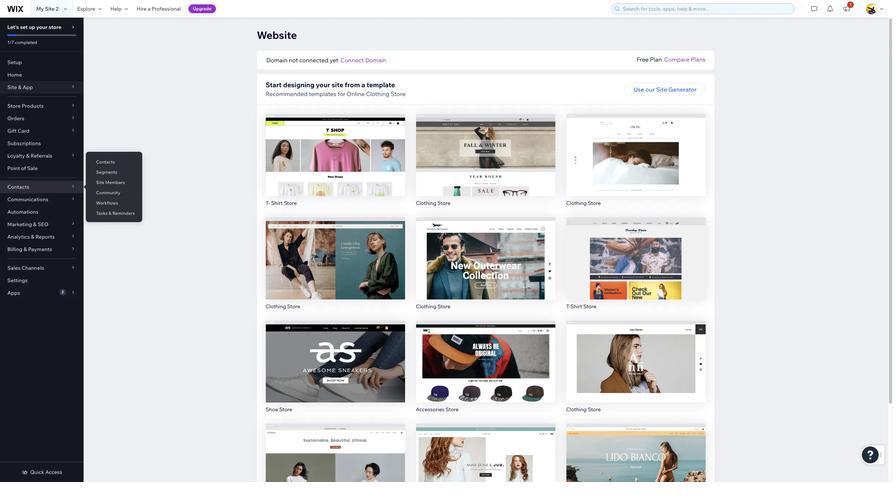 Task type: describe. For each thing, give the bounding box(es) containing it.
point
[[7, 165, 20, 172]]

your inside "sidebar" element
[[36, 24, 47, 30]]

store inside the start designing your site from a template recommended templates for online clothing store
[[391, 90, 406, 98]]

Search for tools, apps, help & more... field
[[621, 4, 792, 14]]

plan
[[650, 56, 662, 63]]

subscriptions link
[[0, 137, 84, 150]]

loyalty
[[7, 153, 25, 159]]

accessories store
[[416, 406, 459, 413]]

& for billing
[[24, 246, 27, 253]]

site inside button
[[656, 86, 667, 93]]

billing
[[7, 246, 22, 253]]

workflows
[[96, 200, 118, 206]]

site members link
[[86, 176, 142, 189]]

yet
[[330, 56, 338, 64]]

segments link
[[86, 166, 142, 179]]

contacts for contacts link
[[96, 159, 115, 165]]

tasks & reminders
[[96, 210, 135, 216]]

communications button
[[0, 193, 84, 206]]

reports
[[35, 234, 55, 240]]

free plan compare plans
[[636, 56, 706, 63]]

quick
[[30, 469, 44, 475]]

up
[[29, 24, 35, 30]]

t- shirt store
[[266, 200, 297, 206]]

site
[[332, 81, 343, 89]]

1 button
[[838, 0, 855, 18]]

0 horizontal spatial 2
[[56, 5, 59, 12]]

community link
[[86, 187, 142, 199]]

2 domain from the left
[[365, 56, 386, 64]]

home
[[7, 71, 22, 78]]

hire a professional link
[[132, 0, 185, 18]]

settings
[[7, 277, 28, 284]]

use our site generator button
[[625, 83, 706, 96]]

contacts button
[[0, 181, 84, 193]]

& for tasks
[[109, 210, 111, 216]]

loyalty & referrals button
[[0, 150, 84, 162]]

automations
[[7, 209, 38, 215]]

of
[[21, 165, 26, 172]]

tasks
[[96, 210, 108, 216]]

referrals
[[31, 153, 52, 159]]

a inside the start designing your site from a template recommended templates for online clothing store
[[361, 81, 365, 89]]

site & app
[[7, 84, 33, 91]]

home link
[[0, 69, 84, 81]]

site members
[[96, 180, 125, 185]]

designing
[[283, 81, 314, 89]]

subscriptions
[[7, 140, 41, 147]]

set
[[20, 24, 28, 30]]

hire
[[137, 5, 147, 12]]

0 vertical spatial a
[[148, 5, 150, 12]]

1/7 completed
[[7, 40, 37, 45]]

shoe store
[[266, 406, 292, 413]]

online
[[347, 90, 365, 98]]

members
[[105, 180, 125, 185]]

help button
[[106, 0, 132, 18]]

analytics
[[7, 234, 30, 240]]

analytics & reports button
[[0, 231, 84, 243]]

gift card button
[[0, 125, 84, 137]]

t-shirt store
[[566, 303, 596, 310]]

connect
[[340, 56, 364, 64]]

professional
[[152, 5, 181, 12]]

channels
[[22, 265, 44, 271]]

upgrade button
[[189, 4, 216, 13]]

app
[[23, 84, 33, 91]]

sales channels button
[[0, 262, 84, 274]]

clothing inside the start designing your site from a template recommended templates for online clothing store
[[366, 90, 389, 98]]

connect domain button
[[340, 56, 386, 65]]

& for marketing
[[33, 221, 36, 228]]

hire a professional
[[137, 5, 181, 12]]

gift
[[7, 128, 17, 134]]

templates
[[309, 90, 336, 98]]

& for loyalty
[[26, 153, 29, 159]]

t- for t-shirt store
[[566, 303, 571, 310]]

settings link
[[0, 274, 84, 287]]

card
[[18, 128, 29, 134]]

marketing & seo
[[7, 221, 48, 228]]

marketing & seo button
[[0, 218, 84, 231]]

apps
[[7, 290, 20, 296]]

point of sale link
[[0, 162, 84, 175]]

1/7
[[7, 40, 14, 45]]

website
[[257, 29, 297, 41]]



Task type: locate. For each thing, give the bounding box(es) containing it.
contacts up segments
[[96, 159, 115, 165]]

domain left not
[[266, 56, 288, 64]]

1 horizontal spatial t-
[[566, 303, 571, 310]]

edit
[[330, 145, 341, 153], [480, 145, 491, 153], [630, 145, 641, 153], [330, 249, 341, 256], [480, 249, 491, 256], [630, 249, 641, 256], [330, 352, 341, 359], [480, 352, 491, 359], [630, 352, 641, 359], [330, 455, 341, 463], [480, 455, 491, 463], [630, 455, 641, 463]]

0 horizontal spatial your
[[36, 24, 47, 30]]

1 horizontal spatial your
[[316, 81, 330, 89]]

& for analytics
[[31, 234, 34, 240]]

0 vertical spatial contacts
[[96, 159, 115, 165]]

& right 'loyalty'
[[26, 153, 29, 159]]

domain not connected yet connect domain
[[266, 56, 386, 64]]

for
[[338, 90, 345, 98]]

1 horizontal spatial shirt
[[571, 303, 582, 310]]

& for site
[[18, 84, 21, 91]]

quick access button
[[21, 469, 62, 475]]

& inside popup button
[[26, 153, 29, 159]]

domain right connect
[[365, 56, 386, 64]]

access
[[45, 469, 62, 475]]

segments
[[96, 169, 117, 175]]

0 vertical spatial 2
[[56, 5, 59, 12]]

0 vertical spatial shirt
[[271, 200, 283, 206]]

site down the home
[[7, 84, 17, 91]]

contacts up communications
[[7, 184, 29, 190]]

contacts link
[[86, 156, 142, 168]]

& left seo
[[33, 221, 36, 228]]

store products
[[7, 103, 44, 109]]

quick access
[[30, 469, 62, 475]]

let's set up your store
[[7, 24, 61, 30]]

site inside dropdown button
[[7, 84, 17, 91]]

shirt
[[271, 200, 283, 206], [571, 303, 582, 310]]

2 inside "sidebar" element
[[62, 290, 64, 294]]

products
[[22, 103, 44, 109]]

1 vertical spatial contacts
[[7, 184, 29, 190]]

a right hire
[[148, 5, 150, 12]]

clothing store
[[416, 200, 450, 206], [566, 200, 601, 206], [266, 303, 300, 310], [416, 303, 450, 310], [566, 406, 601, 413]]

0 vertical spatial your
[[36, 24, 47, 30]]

1 vertical spatial a
[[361, 81, 365, 89]]

shoe
[[266, 406, 278, 413]]

connected
[[299, 56, 328, 64]]

0 horizontal spatial a
[[148, 5, 150, 12]]

a right from
[[361, 81, 365, 89]]

marketing
[[7, 221, 32, 228]]

use
[[634, 86, 644, 93]]

point of sale
[[7, 165, 38, 172]]

1 vertical spatial shirt
[[571, 303, 582, 310]]

& inside popup button
[[31, 234, 34, 240]]

orders button
[[0, 112, 84, 125]]

domain
[[266, 56, 288, 64], [365, 56, 386, 64]]

upgrade
[[193, 6, 211, 11]]

1
[[850, 2, 851, 7]]

site right our
[[656, 86, 667, 93]]

my site 2
[[36, 5, 59, 12]]

community
[[96, 190, 120, 195]]

our
[[645, 86, 655, 93]]

analytics & reports
[[7, 234, 55, 240]]

2 right the my
[[56, 5, 59, 12]]

0 vertical spatial t-
[[266, 200, 270, 206]]

1 horizontal spatial contacts
[[96, 159, 115, 165]]

reminders
[[112, 210, 135, 216]]

generator
[[668, 86, 697, 93]]

store products button
[[0, 100, 84, 112]]

sidebar element
[[0, 18, 84, 482]]

use our site generator
[[634, 86, 697, 93]]

0 horizontal spatial contacts
[[7, 184, 29, 190]]

sales channels
[[7, 265, 44, 271]]

sale
[[27, 165, 38, 172]]

your up templates
[[316, 81, 330, 89]]

recommended
[[266, 90, 308, 98]]

0 horizontal spatial shirt
[[271, 200, 283, 206]]

from
[[345, 81, 360, 89]]

&
[[18, 84, 21, 91], [26, 153, 29, 159], [109, 210, 111, 216], [33, 221, 36, 228], [31, 234, 34, 240], [24, 246, 27, 253]]

seo
[[38, 221, 48, 228]]

site & app button
[[0, 81, 84, 93]]

1 horizontal spatial 2
[[62, 290, 64, 294]]

site right the my
[[45, 5, 55, 12]]

& inside "dropdown button"
[[33, 221, 36, 228]]

payments
[[28, 246, 52, 253]]

site down segments
[[96, 180, 104, 185]]

2
[[56, 5, 59, 12], [62, 290, 64, 294]]

template
[[367, 81, 395, 89]]

contacts for contacts popup button
[[7, 184, 29, 190]]

loyalty & referrals
[[7, 153, 52, 159]]

communications
[[7, 196, 48, 203]]

billing & payments
[[7, 246, 52, 253]]

contacts inside popup button
[[7, 184, 29, 190]]

your right up at the top left of page
[[36, 24, 47, 30]]

accessories
[[416, 406, 444, 413]]

contacts
[[96, 159, 115, 165], [7, 184, 29, 190]]

1 horizontal spatial a
[[361, 81, 365, 89]]

site
[[45, 5, 55, 12], [7, 84, 17, 91], [656, 86, 667, 93], [96, 180, 104, 185]]

sales
[[7, 265, 20, 271]]

shirt for t- shirt store
[[271, 200, 283, 206]]

plans
[[691, 56, 706, 63]]

t- for t- shirt store
[[266, 200, 270, 206]]

& right billing
[[24, 246, 27, 253]]

& right tasks
[[109, 210, 111, 216]]

1 domain from the left
[[266, 56, 288, 64]]

1 vertical spatial 2
[[62, 290, 64, 294]]

start designing your site from a template recommended templates for online clothing store
[[266, 81, 406, 98]]

1 vertical spatial your
[[316, 81, 330, 89]]

store
[[49, 24, 61, 30]]

not
[[289, 56, 298, 64]]

1 vertical spatial t-
[[566, 303, 571, 310]]

help
[[110, 5, 122, 12]]

orders
[[7, 115, 24, 122]]

your inside the start designing your site from a template recommended templates for online clothing store
[[316, 81, 330, 89]]

view
[[328, 161, 342, 168], [479, 161, 492, 168], [629, 161, 643, 168], [328, 264, 342, 272], [479, 264, 492, 272], [629, 264, 643, 272], [328, 367, 342, 375], [479, 367, 492, 375], [629, 367, 643, 375], [328, 471, 342, 478], [479, 471, 492, 478], [629, 471, 643, 478]]

compare
[[664, 56, 689, 63]]

tasks & reminders link
[[86, 207, 142, 220]]

0 horizontal spatial t-
[[266, 200, 270, 206]]

setup link
[[0, 56, 84, 69]]

shirt for t-shirt store
[[571, 303, 582, 310]]

view button
[[320, 158, 351, 171], [470, 158, 501, 171], [620, 158, 651, 171], [320, 261, 351, 274], [470, 261, 501, 274], [620, 261, 651, 274], [320, 365, 351, 378], [470, 365, 501, 378], [620, 365, 651, 378], [320, 468, 351, 481], [470, 468, 501, 481], [620, 468, 651, 481]]

billing & payments button
[[0, 243, 84, 256]]

0 horizontal spatial domain
[[266, 56, 288, 64]]

workflows link
[[86, 197, 142, 209]]

2 down settings link
[[62, 290, 64, 294]]

automations link
[[0, 206, 84, 218]]

& left app
[[18, 84, 21, 91]]

let's
[[7, 24, 19, 30]]

1 horizontal spatial domain
[[365, 56, 386, 64]]

store inside popup button
[[7, 103, 21, 109]]

completed
[[15, 40, 37, 45]]

compare plans button
[[664, 55, 706, 64]]

& left reports
[[31, 234, 34, 240]]



Task type: vqa. For each thing, say whether or not it's contained in the screenshot.
the bottommost Send a chat message
no



